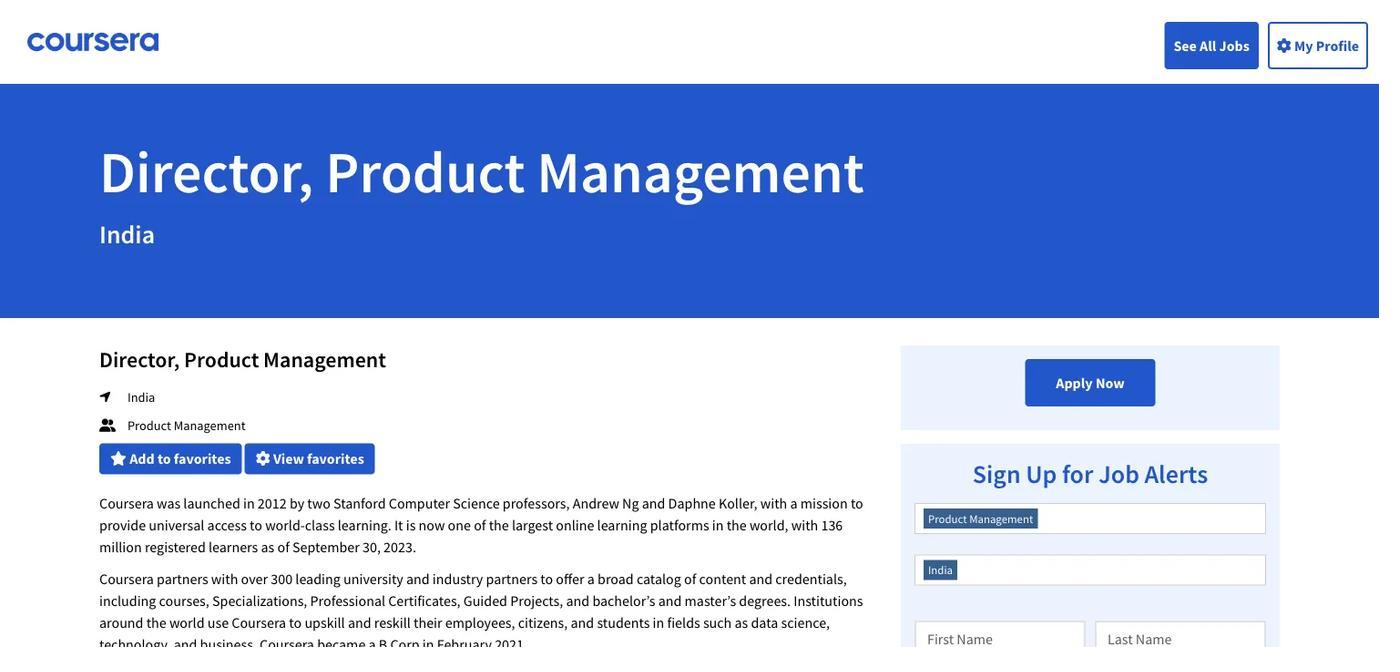 Task type: describe. For each thing, give the bounding box(es) containing it.
million
[[99, 538, 142, 556]]

and down offer
[[566, 592, 590, 610]]

one
[[448, 516, 471, 534]]

job
[[1099, 458, 1140, 490]]

user friends image
[[99, 419, 125, 433]]

including
[[99, 592, 156, 610]]

a inside coursera was launched in 2012 by two stanford computer science professors, andrew ng and daphne koller, with a mission to provide universal access to world-class learning. it is now one of the largest online learning platforms in the world, with 136 million registered learners as of september 30, 2023.
[[791, 494, 798, 513]]

alerts
[[1145, 458, 1209, 490]]

and down catalog at bottom left
[[659, 592, 682, 610]]

employees,
[[445, 614, 515, 632]]

apply
[[1057, 374, 1093, 392]]

sign
[[973, 458, 1021, 490]]

apply now link
[[1026, 359, 1156, 406]]

location arrow image
[[99, 391, 125, 404]]

2 favorites from the left
[[307, 450, 364, 468]]

1 director, from the top
[[99, 134, 314, 208]]

and up degrees.
[[750, 570, 773, 588]]

in left fields
[[653, 614, 665, 632]]

courses,
[[159, 592, 209, 610]]

corp
[[390, 636, 420, 647]]

sign up for job alerts
[[973, 458, 1209, 490]]

now
[[419, 516, 445, 534]]

coursera up including
[[99, 570, 154, 588]]

world,
[[750, 516, 789, 534]]

mission
[[801, 494, 848, 513]]

became
[[317, 636, 366, 647]]

andrew
[[573, 494, 620, 513]]

largest
[[512, 516, 553, 534]]

stanford
[[334, 494, 386, 513]]

and up the certificates,
[[406, 570, 430, 588]]

institutions
[[794, 592, 864, 610]]

view favorites link
[[245, 443, 375, 474]]

of inside coursera partners with over 300 leading university and industry partners to offer a broad catalog of content and credentials, including courses, specializations, professional certificates, guided projects, and bachelor's and master's degrees. institutions around the world use coursera to upskill and reskill their employees, citizens, and students in fields such as data science, technology, and business. coursera became a b corp in february 2021.
[[684, 570, 697, 588]]

online
[[556, 516, 595, 534]]

my
[[1295, 36, 1314, 55]]

specializations,
[[212, 592, 307, 610]]

computer
[[389, 494, 450, 513]]

First Name text field
[[915, 621, 1086, 647]]

reskill
[[374, 614, 411, 632]]

registered
[[145, 538, 206, 556]]

see all jobs
[[1174, 36, 1250, 55]]

view favorites
[[270, 450, 364, 468]]

coursera partners with over 300 leading university and industry partners to offer a broad catalog of content and credentials, including courses, specializations, professional certificates, guided projects, and bachelor's and master's degrees. institutions around the world use coursera to upskill and reskill their employees, citizens, and students in fields such as data science, technology, and business. coursera became a b corp in february 2021.
[[99, 570, 864, 647]]

and inside coursera was launched in 2012 by two stanford computer science professors, andrew ng and daphne koller, with a mission to provide universal access to world-class learning. it is now one of the largest online learning platforms in the world, with 136 million registered learners as of september 30, 2023.
[[642, 494, 666, 513]]

to down 2012
[[250, 516, 262, 534]]

up
[[1026, 458, 1058, 490]]

in down their
[[423, 636, 434, 647]]

add
[[130, 450, 155, 468]]

two
[[307, 494, 331, 513]]

1 director, product management from the top
[[99, 134, 865, 208]]

for
[[1063, 458, 1094, 490]]

coursera inside coursera was launched in 2012 by two stanford computer science professors, andrew ng and daphne koller, with a mission to provide universal access to world-class learning. it is now one of the largest online learning platforms in the world, with 136 million registered learners as of september 30, 2023.
[[99, 494, 154, 513]]

1 horizontal spatial a
[[588, 570, 595, 588]]

2 vertical spatial india
[[929, 563, 953, 578]]

leading
[[296, 570, 341, 588]]

students
[[597, 614, 650, 632]]

degrees.
[[739, 592, 791, 610]]

star image
[[110, 451, 127, 466]]

science
[[453, 494, 500, 513]]

add to favorites link
[[99, 443, 242, 474]]

launched
[[184, 494, 240, 513]]

data
[[751, 614, 779, 632]]

solid image
[[1278, 38, 1292, 52]]

university
[[344, 570, 404, 588]]

master's
[[685, 592, 737, 610]]

1 vertical spatial india
[[127, 389, 155, 406]]

platforms
[[650, 516, 710, 534]]

my profile
[[1292, 36, 1360, 55]]

now
[[1096, 374, 1125, 392]]

professional
[[310, 592, 386, 610]]

136
[[822, 516, 843, 534]]

february
[[437, 636, 492, 647]]

2 director, from the top
[[99, 345, 180, 373]]

access
[[207, 516, 247, 534]]

Last Name text field
[[1096, 621, 1267, 647]]

with inside coursera partners with over 300 leading university and industry partners to offer a broad catalog of content and credentials, including courses, specializations, professional certificates, guided projects, and bachelor's and master's degrees. institutions around the world use coursera to upskill and reskill their employees, citizens, and students in fields such as data science, technology, and business. coursera became a b corp in february 2021.
[[211, 570, 238, 588]]

view
[[273, 450, 304, 468]]

jobs
[[1220, 36, 1250, 55]]

science,
[[782, 614, 830, 632]]

2012
[[258, 494, 287, 513]]

and right "citizens,"
[[571, 614, 594, 632]]

universal
[[149, 516, 205, 534]]

coursera was launched in 2012 by two stanford computer science professors, andrew ng and daphne koller, with a mission to provide universal access to world-class learning. it is now one of the largest online learning platforms in the world, with 136 million registered learners as of september 30, 2023.
[[99, 494, 864, 556]]

their
[[414, 614, 443, 632]]

provide
[[99, 516, 146, 534]]

learning
[[597, 516, 648, 534]]

such
[[704, 614, 732, 632]]



Task type: vqa. For each thing, say whether or not it's contained in the screenshot.
Credentials,
yes



Task type: locate. For each thing, give the bounding box(es) containing it.
2 vertical spatial with
[[211, 570, 238, 588]]

to right "mission"
[[851, 494, 864, 513]]

1 vertical spatial a
[[588, 570, 595, 588]]

favorites
[[174, 450, 231, 468], [307, 450, 364, 468]]

upskill
[[305, 614, 345, 632]]

over
[[241, 570, 268, 588]]

favorites right view
[[307, 450, 364, 468]]

the down the science
[[489, 516, 509, 534]]

it
[[395, 516, 403, 534]]

2 partners from the left
[[486, 570, 538, 588]]

2 vertical spatial of
[[684, 570, 697, 588]]

favorites up launched
[[174, 450, 231, 468]]

fields
[[668, 614, 701, 632]]

was
[[157, 494, 181, 513]]

as down world-
[[261, 538, 275, 556]]

2 horizontal spatial of
[[684, 570, 697, 588]]

india
[[99, 218, 155, 250], [127, 389, 155, 406], [929, 563, 953, 578]]

2 horizontal spatial the
[[727, 516, 747, 534]]

certificates,
[[388, 592, 461, 610]]

cog image
[[256, 451, 270, 466]]

1 horizontal spatial as
[[735, 614, 749, 632]]

0 horizontal spatial a
[[369, 636, 376, 647]]

to
[[158, 450, 171, 468], [851, 494, 864, 513], [250, 516, 262, 534], [541, 570, 553, 588], [289, 614, 302, 632]]

technology,
[[99, 636, 171, 647]]

0 vertical spatial product management
[[127, 418, 246, 434]]

by
[[290, 494, 305, 513]]

my profile link
[[1268, 22, 1369, 69]]

around
[[99, 614, 144, 632]]

as left data
[[735, 614, 749, 632]]

2 horizontal spatial with
[[792, 516, 819, 534]]

1 vertical spatial product management
[[929, 511, 1034, 526]]

the
[[489, 516, 509, 534], [727, 516, 747, 534], [146, 614, 167, 632]]

1 horizontal spatial product management
[[929, 511, 1034, 526]]

world-
[[265, 516, 305, 534]]

2 director, product management from the top
[[99, 345, 386, 373]]

partners
[[157, 570, 208, 588], [486, 570, 538, 588]]

1 vertical spatial as
[[735, 614, 749, 632]]

1 vertical spatial with
[[792, 516, 819, 534]]

industry
[[433, 570, 483, 588]]

1 favorites from the left
[[174, 450, 231, 468]]

to left offer
[[541, 570, 553, 588]]

apply now
[[1057, 374, 1125, 392]]

0 vertical spatial as
[[261, 538, 275, 556]]

product
[[326, 134, 525, 208], [184, 345, 259, 373], [127, 418, 171, 434], [929, 511, 968, 526]]

with left over
[[211, 570, 238, 588]]

0 vertical spatial with
[[761, 494, 788, 513]]

0 vertical spatial india
[[99, 218, 155, 250]]

partners up courses,
[[157, 570, 208, 588]]

and down professional
[[348, 614, 371, 632]]

credentials,
[[776, 570, 847, 588]]

0 horizontal spatial favorites
[[174, 450, 231, 468]]

1 horizontal spatial partners
[[486, 570, 538, 588]]

as
[[261, 538, 275, 556], [735, 614, 749, 632]]

is
[[406, 516, 416, 534]]

september
[[293, 538, 360, 556]]

1 horizontal spatial of
[[474, 516, 486, 534]]

use
[[208, 614, 229, 632]]

0 vertical spatial of
[[474, 516, 486, 534]]

bachelor's
[[593, 592, 656, 610]]

0 horizontal spatial product management
[[127, 418, 246, 434]]

a right offer
[[588, 570, 595, 588]]

projects,
[[511, 592, 564, 610]]

1 vertical spatial director, product management
[[99, 345, 386, 373]]

with up world,
[[761, 494, 788, 513]]

1 horizontal spatial with
[[761, 494, 788, 513]]

1 vertical spatial of
[[277, 538, 290, 556]]

as inside coursera was launched in 2012 by two stanford computer science professors, andrew ng and daphne koller, with a mission to provide universal access to world-class learning. it is now one of the largest online learning platforms in the world, with 136 million registered learners as of september 30, 2023.
[[261, 538, 275, 556]]

2 horizontal spatial a
[[791, 494, 798, 513]]

world
[[169, 614, 205, 632]]

2 vertical spatial a
[[369, 636, 376, 647]]

a
[[791, 494, 798, 513], [588, 570, 595, 588], [369, 636, 376, 647]]

coursera down the specializations,
[[232, 614, 286, 632]]

offer
[[556, 570, 585, 588]]

0 horizontal spatial partners
[[157, 570, 208, 588]]

with
[[761, 494, 788, 513], [792, 516, 819, 534], [211, 570, 238, 588]]

0 horizontal spatial the
[[146, 614, 167, 632]]

2023.
[[384, 538, 416, 556]]

coursera
[[99, 494, 154, 513], [99, 570, 154, 588], [232, 614, 286, 632], [260, 636, 314, 647]]

as inside coursera partners with over 300 leading university and industry partners to offer a broad catalog of content and credentials, including courses, specializations, professional certificates, guided projects, and bachelor's and master's degrees. institutions around the world use coursera to upskill and reskill their employees, citizens, and students in fields such as data science, technology, and business. coursera became a b corp in february 2021.
[[735, 614, 749, 632]]

0 vertical spatial director,
[[99, 134, 314, 208]]

product management down sign
[[929, 511, 1034, 526]]

and
[[642, 494, 666, 513], [406, 570, 430, 588], [750, 570, 773, 588], [566, 592, 590, 610], [659, 592, 682, 610], [348, 614, 371, 632], [571, 614, 594, 632], [174, 636, 197, 647]]

catalog
[[637, 570, 682, 588]]

1 partners from the left
[[157, 570, 208, 588]]

of
[[474, 516, 486, 534], [277, 538, 290, 556], [684, 570, 697, 588]]

director,
[[99, 134, 314, 208], [99, 345, 180, 373]]

product management up add to favorites
[[127, 418, 246, 434]]

of down world-
[[277, 538, 290, 556]]

class
[[305, 516, 335, 534]]

1 horizontal spatial the
[[489, 516, 509, 534]]

0 horizontal spatial of
[[277, 538, 290, 556]]

b
[[379, 636, 388, 647]]

partners up projects,
[[486, 570, 538, 588]]

profile
[[1317, 36, 1360, 55]]

add to favorites
[[130, 450, 231, 468]]

1 vertical spatial director,
[[99, 345, 180, 373]]

0 horizontal spatial with
[[211, 570, 238, 588]]

broad
[[598, 570, 634, 588]]

learners
[[209, 538, 258, 556]]

to left the upskill at the bottom of page
[[289, 614, 302, 632]]

director, product management
[[99, 134, 865, 208], [99, 345, 386, 373]]

daphne
[[669, 494, 716, 513]]

see all jobs link
[[1165, 22, 1259, 69]]

business.
[[200, 636, 257, 647]]

the inside coursera partners with over 300 leading university and industry partners to offer a broad catalog of content and credentials, including courses, specializations, professional certificates, guided projects, and bachelor's and master's degrees. institutions around the world use coursera to upskill and reskill their employees, citizens, and students in fields such as data science, technology, and business. coursera became a b corp in february 2021.
[[146, 614, 167, 632]]

0 vertical spatial director, product management
[[99, 134, 865, 208]]

a left "mission"
[[791, 494, 798, 513]]

and right the ng
[[642, 494, 666, 513]]

a left the b
[[369, 636, 376, 647]]

koller,
[[719, 494, 758, 513]]

with left 136
[[792, 516, 819, 534]]

the down koller,
[[727, 516, 747, 534]]

content
[[700, 570, 747, 588]]

1 horizontal spatial favorites
[[307, 450, 364, 468]]

in down koller,
[[713, 516, 724, 534]]

30,
[[363, 538, 381, 556]]

in left 2012
[[243, 494, 255, 513]]

ng
[[623, 494, 639, 513]]

management
[[537, 134, 865, 208], [264, 345, 386, 373], [174, 418, 246, 434], [970, 511, 1034, 526]]

guided
[[464, 592, 508, 610]]

0 horizontal spatial as
[[261, 538, 275, 556]]

see
[[1174, 36, 1197, 55]]

the up technology,
[[146, 614, 167, 632]]

300
[[271, 570, 293, 588]]

0 vertical spatial a
[[791, 494, 798, 513]]

and down world
[[174, 636, 197, 647]]

2021.
[[495, 636, 528, 647]]

coursera down the upskill at the bottom of page
[[260, 636, 314, 647]]

learning.
[[338, 516, 392, 534]]

of up master's
[[684, 570, 697, 588]]

all
[[1200, 36, 1217, 55]]

of right the one
[[474, 516, 486, 534]]

to right add
[[158, 450, 171, 468]]

coursera up provide
[[99, 494, 154, 513]]

professors,
[[503, 494, 570, 513]]

citizens,
[[518, 614, 568, 632]]

in
[[243, 494, 255, 513], [713, 516, 724, 534], [653, 614, 665, 632], [423, 636, 434, 647]]



